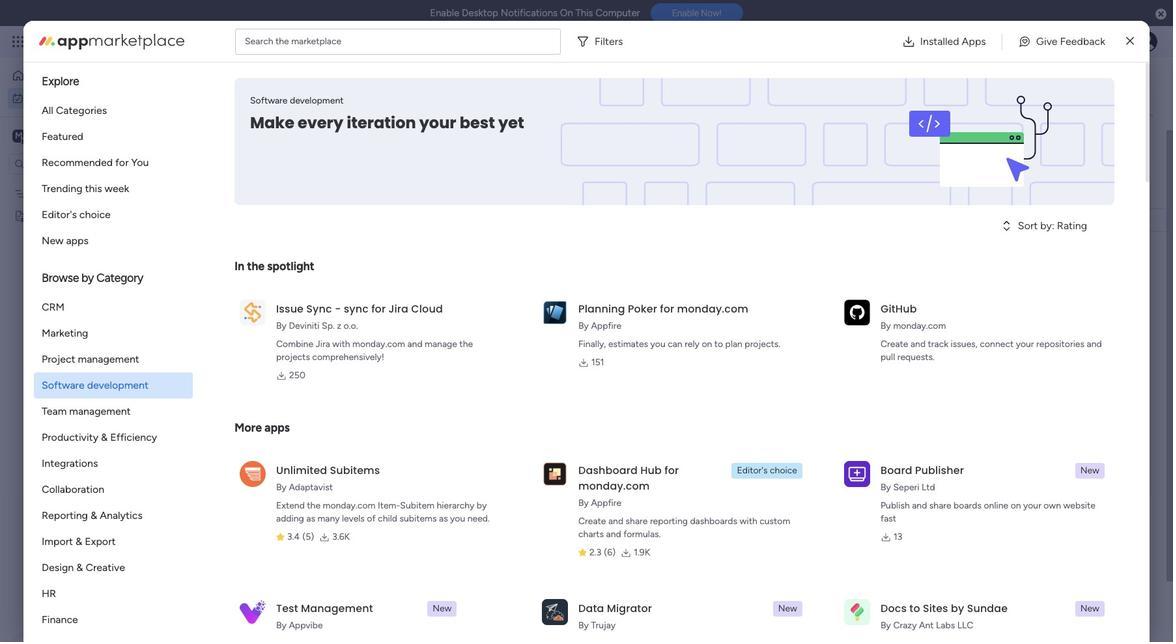Task type: describe. For each thing, give the bounding box(es) containing it.
and up (6)
[[606, 529, 621, 540]]

appfire inside planning poker for monday.com by appfire
[[591, 321, 622, 332]]

new for board publisher
[[1081, 465, 1100, 476]]

notifications image
[[945, 35, 958, 48]]

0 vertical spatial editor's choice
[[42, 208, 111, 221]]

development for software development make every iteration your best yet
[[290, 95, 344, 106]]

migrator
[[607, 601, 652, 616]]

llc
[[957, 620, 973, 631]]

plan inside list box
[[74, 188, 91, 199]]

extend the monday.com item-subitem hierarchy by adding as many levels of child subitems as you need.
[[276, 500, 490, 524]]

see
[[228, 36, 243, 47]]

management
[[301, 601, 373, 616]]

in the spotlight
[[235, 259, 314, 274]]

0 horizontal spatial editor's
[[42, 208, 77, 221]]

help image
[[1091, 35, 1104, 48]]

3.4
[[287, 532, 300, 543]]

hide done items
[[343, 135, 410, 146]]

new for docs to sites by sundae
[[1081, 603, 1100, 614]]

and right the repositories
[[1087, 339, 1102, 350]]

1 vertical spatial editor's choice
[[737, 465, 797, 476]]

efficiency
[[110, 431, 157, 444]]

this week / 0 items
[[220, 306, 320, 322]]

today / 0 items
[[220, 259, 299, 275]]

publisher
[[915, 463, 964, 478]]

dapulse x slim image
[[1126, 34, 1134, 49]]

docs
[[881, 601, 907, 616]]

m
[[15, 130, 23, 141]]

o.o.
[[344, 321, 358, 332]]

monday.com inside extend the monday.com item-subitem hierarchy by adding as many levels of child subitems as you need.
[[323, 500, 376, 511]]

kendall parks image
[[1137, 31, 1158, 52]]

search everything image
[[1062, 35, 1076, 48]]

item
[[300, 192, 318, 203]]

adaptavist
[[289, 482, 333, 493]]

productivity & efficiency
[[42, 431, 157, 444]]

give feedback link
[[1008, 28, 1116, 54]]

customize button
[[416, 130, 486, 151]]

combine
[[276, 339, 313, 350]]

enable for enable desktop notifications on this computer
[[430, 7, 459, 19]]

rating
[[1057, 220, 1087, 232]]

lottie animation image
[[0, 511, 166, 642]]

3.6k
[[332, 532, 350, 543]]

estimates
[[608, 339, 648, 350]]

1 vertical spatial this
[[220, 306, 243, 322]]

items inside this week / 0 items
[[297, 309, 320, 321]]

browse
[[42, 271, 79, 285]]

your for connect
[[1016, 339, 1034, 350]]

app logo image left test
[[240, 599, 266, 625]]

search the marketplace
[[245, 36, 342, 47]]

dapulse close image
[[1156, 8, 1167, 21]]

0 vertical spatial by
[[81, 271, 94, 285]]

on
[[560, 7, 573, 19]]

invite members image
[[1002, 35, 1015, 48]]

week for next
[[248, 352, 279, 369]]

give feedback
[[1036, 35, 1105, 47]]

notifications
[[501, 7, 558, 19]]

see plans
[[228, 36, 267, 47]]

finally,
[[578, 339, 606, 350]]

now!
[[701, 8, 722, 18]]

items right done
[[388, 135, 410, 146]]

subitem
[[400, 500, 435, 511]]

home
[[30, 70, 55, 81]]

apps for new apps
[[66, 235, 89, 247]]

subitems
[[400, 513, 437, 524]]

& for analytics
[[90, 509, 97, 522]]

the inside combine jira with monday.com and manage the projects comprehensively!
[[459, 339, 473, 350]]

more apps
[[235, 421, 290, 435]]

iteration
[[347, 112, 416, 134]]

0 vertical spatial choice
[[79, 208, 111, 221]]

0 vertical spatial management
[[131, 34, 202, 49]]

2.3
[[590, 547, 602, 558]]

issue sync - sync for jira cloud by deviniti sp. z o.o.
[[276, 302, 443, 332]]

reporting
[[650, 516, 688, 527]]

give
[[1036, 35, 1058, 47]]

0 vertical spatial you
[[651, 339, 666, 350]]

board for board
[[735, 188, 759, 199]]

week for this
[[246, 306, 277, 322]]

trujay
[[591, 620, 616, 631]]

custom
[[760, 516, 790, 527]]

best
[[460, 112, 495, 134]]

apps marketplace image
[[39, 34, 184, 49]]

work for monday
[[105, 34, 129, 49]]

hide
[[343, 135, 363, 146]]

by:
[[1041, 220, 1055, 232]]

by appfire
[[578, 498, 622, 509]]

by inside issue sync - sync for jira cloud by deviniti sp. z o.o.
[[276, 321, 287, 332]]

desktop
[[462, 7, 498, 19]]

by inside unlimited subitems by adaptavist
[[276, 482, 287, 493]]

0 for this week /
[[289, 309, 295, 321]]

help button
[[1063, 605, 1108, 627]]

/ right in
[[259, 259, 265, 275]]

the for search the marketplace
[[276, 36, 289, 47]]

working on it
[[1003, 215, 1057, 226]]

extend
[[276, 500, 305, 511]]

board publisher
[[881, 463, 964, 478]]

jira inside combine jira with monday.com and manage the projects comprehensively!
[[316, 339, 330, 350]]

1 image
[[983, 27, 995, 41]]

monday.com inside github by monday.com
[[893, 321, 946, 332]]

enable desktop notifications on this computer
[[430, 7, 640, 19]]

new for test management
[[433, 603, 452, 614]]

boards
[[954, 500, 982, 511]]

of
[[367, 513, 376, 524]]

app logo image for create and share reporting dashboards with custom charts and formulas.
[[542, 461, 568, 487]]

done
[[365, 135, 386, 146]]

monday
[[58, 34, 103, 49]]

project
[[42, 353, 75, 365]]

items inside today / 0 items
[[277, 263, 299, 274]]

browse by category
[[42, 271, 143, 285]]

inbox image
[[973, 35, 986, 48]]

can
[[668, 339, 683, 350]]

enable for enable now!
[[672, 8, 699, 18]]

(6)
[[604, 547, 616, 558]]

0 inside today / 0 items
[[268, 263, 274, 274]]

my for my work
[[29, 92, 41, 103]]

management for team management
[[69, 405, 131, 418]]

0 horizontal spatial to
[[714, 339, 723, 350]]

1 horizontal spatial editor's
[[737, 465, 768, 476]]

your inside publish and share boards online on your own website fast
[[1023, 500, 1042, 511]]

app logo image for publish and share boards online on your own website fast
[[844, 461, 870, 487]]

plans
[[246, 36, 267, 47]]

the for in the spotlight
[[247, 259, 264, 274]]

issues,
[[951, 339, 978, 350]]

github by monday.com
[[881, 302, 946, 332]]

(5)
[[302, 532, 314, 543]]

1 horizontal spatial to
[[910, 601, 920, 616]]

hierarchy
[[437, 500, 475, 511]]

formulas.
[[624, 529, 661, 540]]

people
[[840, 188, 868, 199]]

software development make every iteration your best yet
[[250, 95, 524, 134]]

marketing for marketing plan
[[31, 188, 71, 199]]

workspace selection element
[[12, 128, 109, 145]]

board for board publisher
[[881, 463, 912, 478]]

see plans button
[[210, 32, 273, 51]]

manage
[[425, 339, 457, 350]]

featured
[[42, 130, 83, 143]]

by appvibe
[[276, 620, 323, 631]]

marketing plan
[[31, 188, 91, 199]]

1 as from the left
[[306, 513, 315, 524]]

marketing for marketing
[[42, 327, 88, 339]]

team
[[42, 405, 67, 418]]

collaboration
[[42, 483, 104, 496]]

unlimited subitems by adaptavist
[[276, 463, 380, 493]]

for inside issue sync - sync for jira cloud by deviniti sp. z o.o.
[[371, 302, 386, 317]]

software for software development
[[42, 379, 85, 392]]

next week / 0 items
[[220, 352, 322, 369]]

sites
[[923, 601, 948, 616]]

publish
[[881, 500, 910, 511]]



Task type: locate. For each thing, give the bounding box(es) containing it.
1 vertical spatial create
[[578, 516, 606, 527]]

app logo image for combine jira with monday.com and manage the projects comprehensively!
[[240, 299, 266, 326]]

for inside planning poker for monday.com by appfire
[[660, 302, 674, 317]]

week right this
[[105, 182, 129, 195]]

share down ltd
[[929, 500, 952, 511]]

for left you
[[115, 156, 129, 169]]

1 horizontal spatial software
[[250, 95, 288, 106]]

home button
[[8, 65, 140, 86]]

on left it
[[1038, 215, 1049, 226]]

0 horizontal spatial as
[[306, 513, 315, 524]]

new apps
[[42, 235, 89, 247]]

app logo image left dashboard
[[542, 461, 568, 487]]

team management
[[42, 405, 131, 418]]

app logo image left data
[[542, 599, 568, 625]]

0 vertical spatial appfire
[[591, 321, 622, 332]]

0 vertical spatial week
[[105, 182, 129, 195]]

week
[[105, 182, 129, 195], [246, 306, 277, 322], [248, 352, 279, 369]]

0 horizontal spatial my
[[29, 92, 41, 103]]

Filter dashboard by text search field
[[192, 130, 315, 151]]

give feedback button
[[1008, 28, 1116, 54]]

1 vertical spatial on
[[702, 339, 712, 350]]

jira left the cloud
[[389, 302, 408, 317]]

need.
[[468, 513, 490, 524]]

connect
[[980, 339, 1014, 350]]

1 horizontal spatial my
[[195, 76, 225, 105]]

monday.com for combine jira with monday.com and manage the projects comprehensively!
[[352, 339, 405, 350]]

the inside extend the monday.com item-subitem hierarchy by adding as many levels of child subitems as you need.
[[307, 500, 321, 511]]

jira inside issue sync - sync for jira cloud by deviniti sp. z o.o.
[[389, 302, 408, 317]]

0 up 250 at the bottom left of the page
[[291, 356, 297, 367]]

with
[[332, 339, 350, 350], [740, 516, 757, 527]]

private board image
[[14, 209, 26, 222]]

repositories
[[1036, 339, 1085, 350]]

plan down recommended
[[74, 188, 91, 199]]

in
[[235, 259, 244, 274]]

editor's choice down marketing plan
[[42, 208, 111, 221]]

by down the github
[[881, 321, 891, 332]]

publish and share boards online on your own website fast
[[881, 500, 1096, 524]]

1 horizontal spatial on
[[1011, 500, 1021, 511]]

and inside combine jira with monday.com and manage the projects comprehensively!
[[407, 339, 423, 350]]

create and track issues, connect your repositories and pull requests.
[[881, 339, 1102, 363]]

1 appfire from the top
[[591, 321, 622, 332]]

2 vertical spatial 0
[[291, 356, 297, 367]]

app logo image left planning
[[542, 299, 568, 326]]

0 vertical spatial editor's
[[42, 208, 77, 221]]

1.9k
[[634, 547, 650, 558]]

on right rely
[[702, 339, 712, 350]]

hub
[[640, 463, 662, 478]]

& left efficiency
[[101, 431, 108, 444]]

0 vertical spatial board
[[735, 188, 759, 199]]

labs
[[936, 620, 955, 631]]

make
[[250, 112, 294, 134]]

0 vertical spatial to
[[714, 339, 723, 350]]

1 vertical spatial your
[[1016, 339, 1034, 350]]

category
[[96, 271, 143, 285]]

1 horizontal spatial by
[[477, 500, 487, 511]]

for right 'hub'
[[665, 463, 679, 478]]

software
[[250, 95, 288, 106], [42, 379, 85, 392]]

and up 'requests.'
[[911, 339, 926, 350]]

0 inside the next week / 0 items
[[291, 356, 297, 367]]

by up the charts
[[578, 498, 589, 509]]

0 vertical spatial create
[[881, 339, 908, 350]]

every
[[298, 112, 343, 134]]

monday work management
[[58, 34, 202, 49]]

0 vertical spatial jira
[[389, 302, 408, 317]]

by down docs
[[881, 620, 891, 631]]

Search in workspace field
[[27, 156, 109, 171]]

share
[[929, 500, 952, 511], [626, 516, 648, 527]]

by inside planning poker for monday.com by appfire
[[578, 321, 589, 332]]

with inside create and share reporting dashboards with custom charts and formulas.
[[740, 516, 757, 527]]

2 appfire from the top
[[591, 498, 622, 509]]

1 vertical spatial with
[[740, 516, 757, 527]]

planning poker for monday.com by appfire
[[578, 302, 749, 332]]

0 horizontal spatial development
[[87, 379, 149, 392]]

customize
[[436, 135, 480, 146]]

on for finally, estimates you can rely on to plan projects.
[[702, 339, 712, 350]]

spotlight
[[267, 259, 314, 274]]

create inside create and track issues, connect your repositories and pull requests.
[[881, 339, 908, 350]]

1
[[294, 192, 298, 203]]

editor's choice up custom
[[737, 465, 797, 476]]

2 vertical spatial management
[[69, 405, 131, 418]]

0 vertical spatial your
[[419, 112, 456, 134]]

new for data migrator
[[778, 603, 797, 614]]

as left "many"
[[306, 513, 315, 524]]

select product image
[[12, 35, 25, 48]]

None search field
[[192, 130, 315, 151]]

hr
[[42, 588, 56, 600]]

work up the all
[[43, 92, 63, 103]]

0 horizontal spatial plan
[[74, 188, 91, 199]]

workspace image
[[12, 129, 25, 143]]

1 horizontal spatial editor's choice
[[737, 465, 797, 476]]

you down hierarchy
[[450, 513, 465, 524]]

0 horizontal spatial you
[[450, 513, 465, 524]]

software for software development make every iteration your best yet
[[250, 95, 288, 106]]

monday.com for planning poker for monday.com by appfire
[[677, 302, 749, 317]]

your inside create and track issues, connect your repositories and pull requests.
[[1016, 339, 1034, 350]]

0 horizontal spatial choice
[[79, 208, 111, 221]]

2 vertical spatial by
[[951, 601, 964, 616]]

0 horizontal spatial create
[[578, 516, 606, 527]]

1 horizontal spatial choice
[[770, 465, 797, 476]]

this up next
[[220, 306, 243, 322]]

create for pull
[[881, 339, 908, 350]]

sort by: rating button
[[978, 216, 1115, 236]]

child
[[378, 513, 397, 524]]

1 vertical spatial choice
[[770, 465, 797, 476]]

you inside extend the monday.com item-subitem hierarchy by adding as many levels of child subitems as you need.
[[450, 513, 465, 524]]

jira down sp.
[[316, 339, 330, 350]]

by inside extend the monday.com item-subitem hierarchy by adding as many levels of child subitems as you need.
[[477, 500, 487, 511]]

0 horizontal spatial with
[[332, 339, 350, 350]]

app logo image for finally, estimates you can rely on to plan projects.
[[542, 299, 568, 326]]

by right browse at the top of the page
[[81, 271, 94, 285]]

by left seperi
[[881, 482, 891, 493]]

monday.com for dashboard hub for monday.com
[[578, 479, 650, 494]]

app logo image for extend the monday.com item-subitem hierarchy by adding as many levels of child subitems as you need.
[[240, 461, 266, 487]]

lottie animation element
[[0, 511, 166, 642]]

0 inside this week / 0 items
[[289, 309, 295, 321]]

online
[[984, 500, 1009, 511]]

1 vertical spatial appfire
[[591, 498, 622, 509]]

software inside software development make every iteration your best yet
[[250, 95, 288, 106]]

explore
[[42, 74, 79, 89]]

1 vertical spatial plan
[[725, 339, 743, 350]]

& for creative
[[76, 562, 83, 574]]

my down home
[[29, 92, 41, 103]]

with up comprehensively!
[[332, 339, 350, 350]]

work right monday
[[105, 34, 129, 49]]

my work button
[[8, 88, 140, 108]]

to up the crazy
[[910, 601, 920, 616]]

1 vertical spatial software
[[42, 379, 85, 392]]

list box
[[0, 180, 166, 403]]

crazy
[[893, 620, 917, 631]]

with left custom
[[740, 516, 757, 527]]

1 vertical spatial work
[[43, 92, 63, 103]]

your for iteration
[[419, 112, 456, 134]]

& right design
[[76, 562, 83, 574]]

0 vertical spatial marketing
[[31, 188, 71, 199]]

date
[[280, 446, 307, 463]]

share for hub
[[626, 516, 648, 527]]

this right on
[[576, 7, 593, 19]]

by up the "extend"
[[276, 482, 287, 493]]

development inside software development make every iteration your best yet
[[290, 95, 344, 106]]

0 vertical spatial plan
[[74, 188, 91, 199]]

software down project
[[42, 379, 85, 392]]

monday.com inside dashboard hub for monday.com
[[578, 479, 650, 494]]

management
[[131, 34, 202, 49], [78, 353, 139, 365], [69, 405, 131, 418]]

appfire down planning
[[591, 321, 622, 332]]

/ down combine
[[282, 352, 288, 369]]

1 horizontal spatial as
[[439, 513, 448, 524]]

dashboard hub for monday.com
[[578, 463, 679, 494]]

my
[[195, 76, 225, 105], [29, 92, 41, 103]]

for inside dashboard hub for monday.com
[[665, 463, 679, 478]]

items left sp.
[[297, 309, 320, 321]]

subitems
[[330, 463, 380, 478]]

app logo image left the github
[[844, 299, 870, 326]]

development for software development
[[87, 379, 149, 392]]

0 vertical spatial 0
[[268, 263, 274, 274]]

with inside combine jira with monday.com and manage the projects comprehensively!
[[332, 339, 350, 350]]

your right connect
[[1016, 339, 1034, 350]]

share inside publish and share boards online on your own website fast
[[929, 500, 952, 511]]

2 horizontal spatial on
[[1038, 215, 1049, 226]]

by down data
[[578, 620, 589, 631]]

1 vertical spatial marketing
[[42, 327, 88, 339]]

you left can
[[651, 339, 666, 350]]

past dates / 1 item
[[220, 188, 318, 205]]

on inside publish and share boards online on your own website fast
[[1011, 500, 1021, 511]]

planning
[[578, 302, 625, 317]]

& left export
[[76, 535, 82, 548]]

and down by appfire
[[608, 516, 624, 527]]

app logo image left a
[[240, 461, 266, 487]]

my for my work
[[195, 76, 225, 105]]

0 horizontal spatial work
[[43, 92, 63, 103]]

create for and
[[578, 516, 606, 527]]

marketing up notes
[[31, 188, 71, 199]]

editor's down marketing plan
[[42, 208, 77, 221]]

0 vertical spatial share
[[929, 500, 952, 511]]

monday.com up rely
[[677, 302, 749, 317]]

1 horizontal spatial board
[[881, 463, 912, 478]]

create up pull at the right of page
[[881, 339, 908, 350]]

0 horizontal spatial apps
[[66, 235, 89, 247]]

items up issue
[[277, 263, 299, 274]]

apps for more apps
[[264, 421, 290, 435]]

enable inside enable now! button
[[672, 8, 699, 18]]

0 horizontal spatial editor's choice
[[42, 208, 111, 221]]

0 vertical spatial apps
[[66, 235, 89, 247]]

0 vertical spatial this
[[576, 7, 593, 19]]

0 horizontal spatial by
[[81, 271, 94, 285]]

your inside software development make every iteration your best yet
[[419, 112, 456, 134]]

0 for next week /
[[291, 356, 297, 367]]

and left "manage"
[[407, 339, 423, 350]]

projects.
[[745, 339, 781, 350]]

week left deviniti
[[246, 306, 277, 322]]

1 vertical spatial you
[[450, 513, 465, 524]]

1 horizontal spatial this
[[576, 7, 593, 19]]

finally, estimates you can rely on to plan projects.
[[578, 339, 781, 350]]

management for project management
[[78, 353, 139, 365]]

unlimited
[[276, 463, 327, 478]]

app logo image
[[240, 299, 266, 326], [542, 299, 568, 326], [844, 299, 870, 326], [240, 461, 266, 487], [542, 461, 568, 487], [844, 461, 870, 487], [240, 599, 266, 625], [542, 599, 568, 625], [844, 599, 870, 625]]

marketing up project
[[42, 327, 88, 339]]

apps up a
[[264, 421, 290, 435]]

apps up browse by category on the top of page
[[66, 235, 89, 247]]

monday.com up track
[[893, 321, 946, 332]]

0 horizontal spatial jira
[[316, 339, 330, 350]]

apps
[[66, 235, 89, 247], [264, 421, 290, 435]]

notes
[[31, 210, 56, 221]]

and inside publish and share boards online on your own website fast
[[912, 500, 927, 511]]

finance
[[42, 614, 78, 626]]

data migrator
[[578, 601, 652, 616]]

0 horizontal spatial share
[[626, 516, 648, 527]]

share inside create and share reporting dashboards with custom charts and formulas.
[[626, 516, 648, 527]]

banner logo image
[[861, 78, 1099, 205]]

1 horizontal spatial you
[[651, 339, 666, 350]]

1 vertical spatial management
[[78, 353, 139, 365]]

2 vertical spatial week
[[248, 352, 279, 369]]

software up make
[[250, 95, 288, 106]]

1 vertical spatial jira
[[316, 339, 330, 350]]

and
[[407, 339, 423, 350], [911, 339, 926, 350], [1087, 339, 1102, 350], [912, 500, 927, 511], [608, 516, 624, 527], [606, 529, 621, 540]]

1 vertical spatial development
[[87, 379, 149, 392]]

option
[[0, 182, 166, 184]]

1 horizontal spatial share
[[929, 500, 952, 511]]

status
[[1017, 188, 1043, 199]]

the right "manage"
[[459, 339, 473, 350]]

0 vertical spatial with
[[332, 339, 350, 350]]

work for my
[[43, 92, 63, 103]]

by trujay
[[578, 620, 616, 631]]

0 left sync in the top of the page
[[289, 309, 295, 321]]

yet
[[498, 112, 524, 134]]

by up need.
[[477, 500, 487, 511]]

as down hierarchy
[[439, 513, 448, 524]]

& for export
[[76, 535, 82, 548]]

main workspace
[[30, 129, 107, 142]]

on for publish and share boards online on your own website fast
[[1011, 500, 1021, 511]]

date
[[929, 188, 948, 199]]

many
[[318, 513, 340, 524]]

1 vertical spatial to
[[910, 601, 920, 616]]

categories
[[56, 104, 107, 117]]

list box containing marketing plan
[[0, 180, 166, 403]]

comprehensively!
[[312, 352, 384, 363]]

design
[[42, 562, 74, 574]]

as
[[306, 513, 315, 524], [439, 513, 448, 524]]

on right the online
[[1011, 500, 1021, 511]]

my left work
[[195, 76, 225, 105]]

enable left now!
[[672, 8, 699, 18]]

by up finally,
[[578, 321, 589, 332]]

trending this week
[[42, 182, 129, 195]]

for right sync
[[371, 302, 386, 317]]

/ for next week /
[[282, 352, 288, 369]]

1 horizontal spatial work
[[105, 34, 129, 49]]

share for publisher
[[929, 500, 952, 511]]

your left own
[[1023, 500, 1042, 511]]

work inside button
[[43, 92, 63, 103]]

2 vertical spatial your
[[1023, 500, 1042, 511]]

1 vertical spatial editor's
[[737, 465, 768, 476]]

week right next
[[248, 352, 279, 369]]

the down adaptavist
[[307, 500, 321, 511]]

items up 250 at the bottom left of the page
[[299, 356, 322, 367]]

deviniti
[[289, 321, 320, 332]]

items inside the next week / 0 items
[[299, 356, 322, 367]]

1 horizontal spatial enable
[[672, 8, 699, 18]]

priority
[[1107, 188, 1136, 199]]

1 vertical spatial week
[[246, 306, 277, 322]]

1 vertical spatial by
[[477, 500, 487, 511]]

app logo image left seperi
[[844, 461, 870, 487]]

1 horizontal spatial create
[[881, 339, 908, 350]]

0 horizontal spatial on
[[702, 339, 712, 350]]

monday.com up levels
[[323, 500, 376, 511]]

my inside my work button
[[29, 92, 41, 103]]

plan left projects.
[[725, 339, 743, 350]]

marketing inside list box
[[31, 188, 71, 199]]

app logo image left docs
[[844, 599, 870, 625]]

0 horizontal spatial enable
[[430, 7, 459, 19]]

fast
[[881, 513, 896, 524]]

/ for this week /
[[280, 306, 286, 322]]

ant
[[919, 620, 934, 631]]

0 vertical spatial development
[[290, 95, 344, 106]]

your up customize
[[419, 112, 456, 134]]

choice down this
[[79, 208, 111, 221]]

2 vertical spatial on
[[1011, 500, 1021, 511]]

sort by: rating
[[1018, 220, 1087, 232]]

/ right date
[[310, 446, 316, 463]]

by up llc
[[951, 601, 964, 616]]

by down issue
[[276, 321, 287, 332]]

the for extend the monday.com item-subitem hierarchy by adding as many levels of child subitems as you need.
[[307, 500, 321, 511]]

to
[[714, 339, 723, 350], [910, 601, 920, 616]]

1 vertical spatial share
[[626, 516, 648, 527]]

-
[[335, 302, 341, 317]]

adding
[[276, 513, 304, 524]]

1 vertical spatial board
[[881, 463, 912, 478]]

monday.com up comprehensively!
[[352, 339, 405, 350]]

1 horizontal spatial jira
[[389, 302, 408, 317]]

2 as from the left
[[439, 513, 448, 524]]

0 horizontal spatial this
[[220, 306, 243, 322]]

without
[[220, 446, 266, 463]]

apps image
[[1031, 35, 1044, 48]]

app logo image left issue
[[240, 299, 266, 326]]

levels
[[342, 513, 365, 524]]

& up export
[[90, 509, 97, 522]]

app logo image for create and track issues, connect your repositories and pull requests.
[[844, 299, 870, 326]]

development up every at the left
[[290, 95, 344, 106]]

1 horizontal spatial development
[[290, 95, 344, 106]]

appvibe
[[289, 620, 323, 631]]

0 horizontal spatial board
[[735, 188, 759, 199]]

choice up custom
[[770, 465, 797, 476]]

0 horizontal spatial software
[[42, 379, 85, 392]]

the right in
[[247, 259, 264, 274]]

1 horizontal spatial plan
[[725, 339, 743, 350]]

monday.com inside combine jira with monday.com and manage the projects comprehensively!
[[352, 339, 405, 350]]

editor's up custom
[[737, 465, 768, 476]]

1 horizontal spatial apps
[[264, 421, 290, 435]]

by
[[81, 271, 94, 285], [477, 500, 487, 511], [951, 601, 964, 616]]

0 right in
[[268, 263, 274, 274]]

& for efficiency
[[101, 431, 108, 444]]

monday.com
[[677, 302, 749, 317], [893, 321, 946, 332], [352, 339, 405, 350], [578, 479, 650, 494], [323, 500, 376, 511]]

enable left desktop at the top left of page
[[430, 7, 459, 19]]

151
[[592, 357, 604, 368]]

/ left '1'
[[285, 188, 291, 205]]

/ left deviniti
[[280, 306, 286, 322]]

1 vertical spatial 0
[[289, 309, 295, 321]]

2 horizontal spatial by
[[951, 601, 964, 616]]

enable now!
[[672, 8, 722, 18]]

0 vertical spatial work
[[105, 34, 129, 49]]

1 vertical spatial apps
[[264, 421, 290, 435]]

create up the charts
[[578, 516, 606, 527]]

by inside github by monday.com
[[881, 321, 891, 332]]

choice
[[79, 208, 111, 221], [770, 465, 797, 476]]

the right search
[[276, 36, 289, 47]]

test
[[276, 601, 298, 616]]

appfire down dashboard
[[591, 498, 622, 509]]

/ for past dates /
[[285, 188, 291, 205]]

1 horizontal spatial with
[[740, 516, 757, 527]]

create inside create and share reporting dashboards with custom charts and formulas.
[[578, 516, 606, 527]]

project management
[[42, 353, 139, 365]]

by down test
[[276, 620, 287, 631]]

0 vertical spatial on
[[1038, 215, 1049, 226]]

to right rely
[[714, 339, 723, 350]]

0 vertical spatial software
[[250, 95, 288, 106]]

monday.com inside planning poker for monday.com by appfire
[[677, 302, 749, 317]]

this
[[576, 7, 593, 19], [220, 306, 243, 322]]

enable now! button
[[651, 3, 743, 23]]



Task type: vqa. For each thing, say whether or not it's contained in the screenshot.


